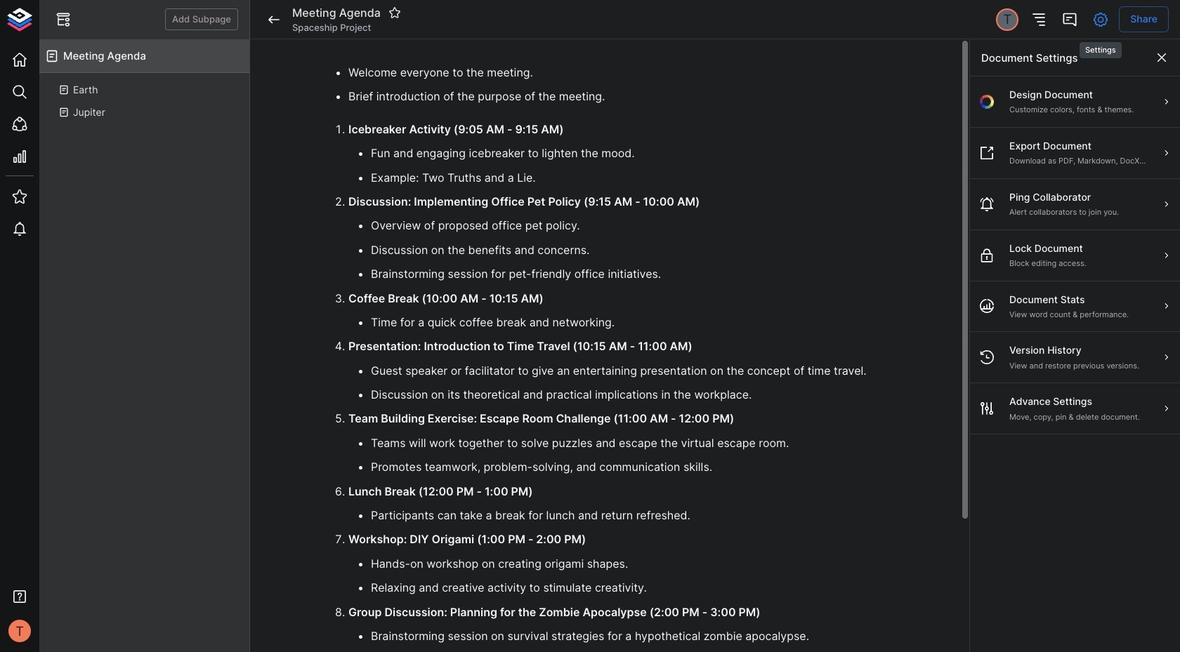 Task type: vqa. For each thing, say whether or not it's contained in the screenshot.
Upgrade button
no



Task type: locate. For each thing, give the bounding box(es) containing it.
tooltip
[[1079, 32, 1123, 60]]

hide wiki image
[[55, 11, 72, 28]]

go back image
[[266, 11, 282, 28]]

settings image
[[1093, 11, 1110, 28]]



Task type: describe. For each thing, give the bounding box(es) containing it.
comments image
[[1062, 11, 1079, 28]]

table of contents image
[[1031, 11, 1048, 28]]

favorite image
[[388, 7, 401, 19]]



